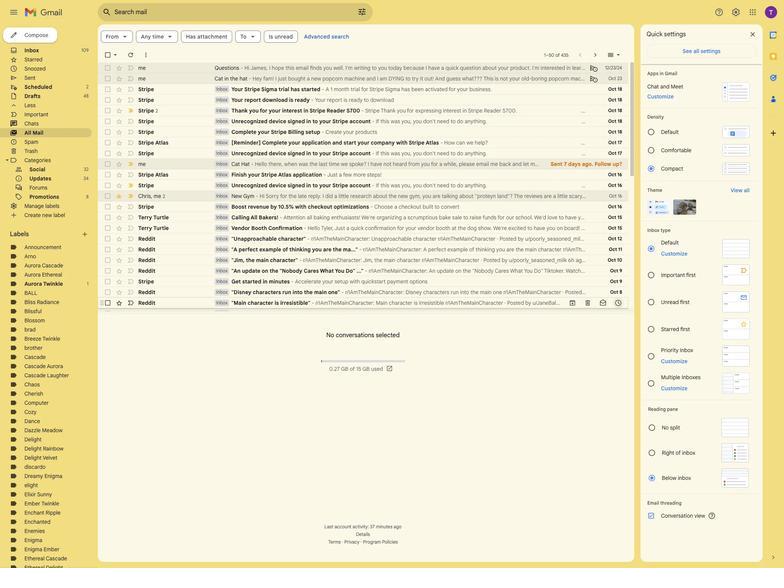 Task type: locate. For each thing, give the bounding box(es) containing it.
6 reddit from the top
[[138, 300, 155, 307]]

1 oct 17 from the top
[[608, 140, 622, 146]]

0 horizontal spatial all
[[307, 214, 312, 221]]

hello
[[255, 161, 267, 168], [308, 225, 320, 232]]

1 oct 9 from the top
[[610, 268, 622, 274]]

row up sign at the bottom of page
[[98, 298, 704, 309]]

2 reader from the left
[[484, 107, 501, 114]]

more left the 416
[[683, 236, 695, 243]]

1 don't from the top
[[423, 118, 436, 125]]

convert
[[441, 204, 460, 210]]

delight for delight link
[[24, 437, 42, 443]]

anything. for oct 17
[[465, 150, 487, 157]]

unread
[[661, 299, 679, 306]]

unapproachable down the confirmation
[[371, 236, 412, 243]]

1 vertical spatial stripe atlas
[[138, 172, 168, 178]]

24 ﻿͏ from the left
[[576, 311, 576, 317]]

2 oct 18 from the top
[[608, 97, 622, 103]]

10.5%
[[278, 204, 294, 210]]

1 horizontal spatial thank
[[381, 107, 396, 114]]

3 popcorn from the left
[[734, 75, 755, 82]]

boost
[[231, 204, 247, 210]]

1 horizontal spatial interest
[[443, 107, 461, 114]]

posted down excited
[[500, 236, 517, 243]]

0 vertical spatial turtle
[[153, 214, 169, 221]]

the left last
[[309, 161, 318, 168]]

character down the 11
[[620, 257, 643, 264]]

ready
[[295, 97, 310, 104], [349, 97, 363, 104]]

0 vertical spatial hide
[[758, 236, 769, 243]]

follow link to manage storage image
[[386, 366, 394, 373]]

39 ﻿͏ from the left
[[596, 311, 596, 317]]

row up been
[[98, 73, 755, 84]]

- right ..."
[[365, 268, 367, 275]]

1 9 from the top
[[620, 268, 622, 274]]

1 vertical spatial can
[[456, 139, 465, 146]]

quick up guess
[[446, 65, 459, 71]]

enchant ripple link
[[24, 510, 61, 517]]

and up multifunction,
[[684, 65, 693, 71]]

ago down board! at the right top of page
[[576, 257, 585, 264]]

2 delight from the top
[[24, 446, 42, 453]]

2 checkout from the left
[[399, 204, 421, 210]]

inbox inside inbox boost revenue by 10.5% with checkout optimizations - choose a checkout built to convert ﻿ ﻿ ﻿ ﻿ ﻿ ﻿ ﻿ ﻿ ﻿ ﻿ ﻿ ﻿ ﻿ ﻿ ﻿ ﻿ ﻿ ﻿ ﻿ ﻿ ﻿ ﻿ ﻿ ﻿ ﻿ ﻿ ﻿ ﻿ ﻿ ﻿ ﻿ ﻿ ﻿ ﻿ ﻿ ﻿ ﻿ ﻿ ﻿ ﻿ ﻿ ﻿ ﻿ ﻿ ﻿ ﻿ ﻿ ﻿ ﻿ ﻿ ﻿ ﻿ ﻿ ﻿ ﻿ ﻿ ﻿ ﻿ ﻿ ﻿ ﻿ ﻿ ﻿ ﻿ ﻿ ﻿ ﻿ ﻿ ﻿ ﻿ ﻿ ﻿ ﻿ ﻿ ﻿ ﻿ ﻿ ﻿ ﻿ ﻿ ﻿ ﻿ ﻿
[[216, 204, 228, 210]]

oct 17 for if this was you, you don't need to do anything. ‌ ‌ ‌ ‌ ‌ ‌ ‌ ‌ ‌ ‌ ‌ ‌ ‌ ‌ ‌ ‌ ‌ ‌ ‌ ‌ ‌ ‌ ‌ ‌ ‌ ‌ ‌ ‌ ‌ ‌ ‌ ‌ ‌ ‌ ‌ ‌ ‌ ‌ ‌ ‌ ‌ ‌ ‌ ‌ ‌ ‌ ‌ ‌ ‌ ‌ ‌ ‌ ‌ ‌ ‌ ‌ ‌ ‌ ‌ ‌ ‌ ‌ ‌ ‌ ‌ ‌ ‌ ‌ ‌ ‌ ‌ ‌ ‌ ‌ ‌
[[608, 150, 622, 156]]

2 device from the top
[[269, 150, 286, 157]]

aurora twinkle
[[24, 281, 63, 288]]

built up scrumptious
[[423, 204, 433, 210]]

irresistible down 21h
[[624, 300, 649, 307]]

quickstart
[[361, 278, 386, 285]]

1 horizontal spatial started
[[301, 86, 320, 93]]

1 50 of 435
[[544, 52, 569, 58]]

cascade down cascade link
[[24, 363, 46, 370]]

reading
[[648, 407, 666, 413]]

cascade for cascade link
[[24, 354, 46, 361]]

cascade for cascade aurora
[[24, 363, 46, 370]]

with right company
[[396, 139, 408, 146]]

for right credit at the bottom of the page
[[325, 311, 333, 317]]

discardo link
[[24, 464, 46, 471]]

download down "fam!"
[[262, 97, 288, 104]]

row containing shopify
[[98, 309, 628, 319]]

sent inside no conversations selected main content
[[551, 161, 563, 168]]

need down how on the right top of the page
[[437, 150, 449, 157]]

votes for 2653
[[691, 300, 704, 307]]

23 ﻿͏ from the left
[[574, 311, 574, 317]]

important for important first
[[661, 272, 685, 279]]

oct 18 for a 1 month trial for stripe sigma has been activated for your business. ‌ ‌ ‌ ‌ ‌ ‌ ‌ ‌ ‌ ‌ ‌ ‌ ‌ ‌ ‌ ‌ ‌ ‌ ‌ ‌ ‌ ‌ ‌ ‌ ‌ ‌ ‌ ‌ ‌ ‌ ‌ ‌ ‌ ‌ ‌ ‌ ‌ ‌ ‌ ‌ ‌ ‌ ‌ ‌ ‌ ‌ ‌ ‌ ‌ ‌ ‌ ‌ ‌ ‌ ‌ ‌ ‌ ‌ ‌ ‌ ‌ ‌ ‌ ‌ ‌
[[608, 86, 622, 92]]

brad link
[[24, 327, 36, 333]]

1 checkout from the left
[[308, 204, 332, 210]]

0 horizontal spatial quick
[[351, 225, 364, 232]]

unrecognized up gym on the left
[[231, 182, 268, 189]]

sent inside the labels navigation
[[24, 74, 35, 81]]

row down the booth
[[98, 234, 784, 244]]

row up ..."
[[98, 244, 628, 255]]

21 row from the top
[[98, 277, 628, 287]]

delight
[[24, 437, 42, 443], [24, 446, 42, 453], [24, 455, 42, 462]]

back
[[499, 161, 511, 168]]

inbox "jim, the main character" - r/iamthemaincharacter: jim, the main character r/iamthemaincharacter · posted by u/poorly_seasoned_milk 6h ago jim, the main character read more 707 votes 128 comments hide r/iamthemainch
[[216, 257, 784, 264]]

just down last
[[327, 172, 338, 178]]

1 horizontal spatial disney
[[667, 289, 683, 296]]

all inside button
[[694, 48, 699, 55]]

1 horizontal spatial cat
[[231, 161, 240, 168]]

stripe atlas for [reminder]
[[138, 139, 168, 146]]

1 vertical spatial inbox unrecognized device signed in to your stripe account - if this was you, you don't need to do anything. ‌ ‌ ‌ ‌ ‌ ‌ ‌ ‌ ‌ ‌ ‌ ‌ ‌ ‌ ‌ ‌ ‌ ‌ ‌ ‌ ‌ ‌ ‌ ‌ ‌ ‌ ‌ ‌ ‌ ‌ ‌ ‌ ‌ ‌ ‌ ‌ ‌ ‌ ‌ ‌ ‌ ‌ ‌ ‌ ‌ ‌ ‌ ‌ ‌ ‌ ‌ ‌ ‌ ‌ ‌ ‌ ‌ ‌ ‌ ‌ ‌ ‌ ‌ ‌ ‌ ‌ ‌ ‌ ‌ ‌ ‌ ‌ ‌ ‌ ‌
[[216, 150, 590, 157]]

and right chat
[[660, 83, 670, 90]]

disney up "unread first"
[[667, 289, 683, 296]]

9 for -
[[620, 268, 622, 274]]

1 vertical spatial all
[[744, 187, 750, 194]]

2 sigma from the left
[[385, 86, 400, 93]]

customize for priority inbox
[[661, 358, 688, 365]]

a left 'plan'
[[412, 311, 414, 317]]

signed for oct 16
[[288, 182, 305, 189]]

1 delight from the top
[[24, 437, 42, 443]]

labels heading
[[10, 231, 81, 238]]

to
[[240, 33, 247, 40]]

1 vertical spatial oct 9
[[610, 279, 622, 285]]

all inside button
[[744, 187, 750, 194]]

1 horizontal spatial i'm
[[532, 65, 539, 71]]

0 horizontal spatial into
[[293, 289, 303, 296]]

create down manage on the left of page
[[24, 212, 41, 219]]

1 vertical spatial 2
[[156, 108, 158, 114]]

1 vertical spatial up
[[396, 311, 402, 317]]

2 vertical spatial don't
[[423, 182, 436, 189]]

has attachment button
[[181, 31, 232, 43]]

questions - hi james, i hope this email finds you well. i'm writing to you today because i have a quick question about your product. i'm interested in learning more about the features and pricing, and i
[[215, 65, 695, 71]]

elixir
[[24, 492, 36, 498]]

0 vertical spatial oct 17
[[608, 140, 622, 146]]

0 vertical spatial device
[[269, 118, 286, 125]]

is down "month"
[[344, 97, 347, 104]]

comments right 128
[[706, 257, 732, 264]]

anything.
[[465, 118, 487, 125], [465, 150, 487, 157], [465, 182, 487, 189]]

1 vertical spatial we're
[[493, 225, 507, 232]]

· down details
[[361, 540, 362, 545]]

twinkle for ember twinkle
[[41, 501, 59, 508]]

inbox "unapproachable character" - r/iamthemaincharacter: unapproachable character r/iamthemaincharacter · posted by u/poorly_seasoned_milk 6h ago unapproachable character read more 416 votes 276 comments hide r/iamt
[[216, 236, 784, 243]]

0 vertical spatial don't
[[423, 118, 436, 125]]

1 horizontal spatial has
[[401, 86, 410, 93]]

0 horizontal spatial built
[[423, 204, 433, 210]]

program
[[363, 540, 381, 545]]

1 sigma from the left
[[261, 86, 277, 93]]

we're up the confirmation
[[362, 214, 375, 221]]

confirmation
[[365, 225, 396, 232]]

terry for calling all bakers!
[[138, 214, 152, 221]]

0 horizontal spatial thank
[[231, 107, 248, 114]]

support image
[[715, 8, 724, 17]]

1 horizontal spatial 8
[[620, 290, 622, 295]]

3 row from the top
[[98, 84, 628, 95]]

1 vertical spatial 8
[[620, 290, 622, 295]]

cascade aurora
[[24, 363, 63, 370]]

None checkbox
[[104, 107, 112, 115], [104, 128, 112, 136], [104, 150, 112, 157], [104, 160, 112, 168], [104, 171, 112, 179], [104, 182, 112, 189], [104, 214, 112, 222], [104, 225, 112, 232], [104, 235, 112, 243], [104, 246, 112, 254], [104, 267, 112, 275], [104, 278, 112, 286], [104, 299, 112, 307], [104, 107, 112, 115], [104, 128, 112, 136], [104, 150, 112, 157], [104, 160, 112, 168], [104, 171, 112, 179], [104, 182, 112, 189], [104, 214, 112, 222], [104, 225, 112, 232], [104, 235, 112, 243], [104, 246, 112, 254], [104, 267, 112, 275], [104, 278, 112, 286], [104, 299, 112, 307]]

3 need from the top
[[437, 182, 449, 189]]

1 vertical spatial just
[[335, 225, 345, 232]]

tab list
[[763, 24, 784, 541]]

starred
[[24, 56, 42, 63], [661, 326, 679, 333]]

0 vertical spatial cat
[[215, 75, 223, 82]]

account inside last account activity: 37 minutes ago details terms · privacy · program policies
[[335, 524, 351, 530]]

terms link
[[328, 540, 341, 545]]

2 anything. from the top
[[465, 150, 487, 157]]

- right one"
[[341, 289, 344, 296]]

need for oct 18
[[437, 118, 449, 125]]

advanced search options image
[[354, 4, 370, 19]]

and inside chat and meet customize
[[660, 83, 670, 90]]

- right gym on the left
[[256, 193, 258, 200]]

minutes for 37
[[376, 524, 393, 530]]

no inside no conversations selected main content
[[326, 332, 334, 340]]

blossom link
[[24, 317, 45, 324]]

1 vertical spatial time
[[329, 161, 340, 168]]

2 vertical spatial enigma
[[24, 547, 42, 553]]

2 inside stripe 2
[[156, 108, 158, 114]]

2 vertical spatial unrecognized
[[231, 182, 268, 189]]

0 horizontal spatial popcorn
[[323, 75, 343, 82]]

1 horizontal spatial on
[[557, 225, 563, 232]]

0 horizontal spatial not
[[241, 311, 250, 317]]

row up inbox boost revenue by 10.5% with checkout optimizations - choose a checkout built to convert ﻿ ﻿ ﻿ ﻿ ﻿ ﻿ ﻿ ﻿ ﻿ ﻿ ﻿ ﻿ ﻿ ﻿ ﻿ ﻿ ﻿ ﻿ ﻿ ﻿ ﻿ ﻿ ﻿ ﻿ ﻿ ﻿ ﻿ ﻿ ﻿ ﻿ ﻿ ﻿ ﻿ ﻿ ﻿ ﻿ ﻿ ﻿ ﻿ ﻿ ﻿ ﻿ ﻿ ﻿ ﻿ ﻿ ﻿ ﻿ ﻿ ﻿ ﻿ ﻿ ﻿ ﻿ ﻿ ﻿ ﻿ ﻿ ﻿ ﻿ ﻿ ﻿ ﻿ ﻿ ﻿ ﻿ ﻿ ﻿ ﻿ ﻿ ﻿ ﻿ ﻿ ﻿ ﻿ ﻿ ﻿ ﻿ ﻿ ﻿ ﻿ ﻿ ﻿
[[98, 191, 696, 202]]

1 vertical spatial don't
[[423, 150, 436, 157]]

2 horizontal spatial popcorn
[[734, 75, 755, 82]]

hi up hat at left top
[[244, 65, 249, 71]]

terry turtle for vendor
[[138, 225, 169, 232]]

no for no conversations selected
[[326, 332, 334, 340]]

terry
[[138, 214, 152, 221], [138, 225, 152, 232], [601, 225, 614, 232]]

4 oct 18 from the top
[[608, 118, 622, 124]]

a right reviews
[[553, 193, 556, 200]]

1 need from the top
[[437, 118, 449, 125]]

if up products
[[376, 118, 379, 125]]

0 vertical spatial anything.
[[465, 118, 487, 125]]

confirmation
[[268, 225, 303, 232]]

15 for contributions.
[[618, 215, 622, 220]]

0 vertical spatial unrecognized
[[231, 118, 268, 125]]

17 for if this was you, you don't need to do anything. ‌ ‌ ‌ ‌ ‌ ‌ ‌ ‌ ‌ ‌ ‌ ‌ ‌ ‌ ‌ ‌ ‌ ‌ ‌ ‌ ‌ ‌ ‌ ‌ ‌ ‌ ‌ ‌ ‌ ‌ ‌ ‌ ‌ ‌ ‌ ‌ ‌ ‌ ‌ ‌ ‌ ‌ ‌ ‌ ‌ ‌ ‌ ‌ ‌ ‌ ‌ ‌ ‌ ‌ ‌ ‌ ‌ ‌ ‌ ‌ ‌ ‌ ‌ ‌ ‌ ‌ ‌ ‌ ‌ ‌ ‌ ‌ ‌ ‌ ‌
[[618, 150, 622, 156]]

1 vertical spatial 15
[[618, 225, 622, 231]]

important inside the labels navigation
[[24, 111, 48, 118]]

dreamy enigma link
[[24, 473, 62, 480]]

1 if from the top
[[376, 118, 379, 125]]

gmail
[[665, 71, 677, 76]]

ember up enchant
[[24, 501, 40, 508]]

time inside "row"
[[329, 161, 340, 168]]

1 irresistible from the left
[[419, 300, 444, 307]]

aurora
[[24, 262, 41, 269], [24, 272, 41, 278], [24, 281, 42, 288], [47, 363, 63, 370]]

you right from
[[421, 161, 430, 168]]

just for tyler,
[[335, 225, 345, 232]]

13 row from the top
[[98, 191, 696, 202]]

u/poorly_seasoned_milk
[[525, 236, 583, 243], [509, 257, 567, 264]]

sent for sent 7 days ago. follow up?
[[551, 161, 563, 168]]

you, for oct 18
[[402, 118, 412, 125]]

have
[[428, 65, 440, 71], [371, 161, 382, 168], [565, 214, 577, 221], [534, 225, 545, 232]]

10 ﻿͏ from the left
[[557, 311, 557, 317]]

24 row from the top
[[98, 309, 628, 319]]

0 horizontal spatial ready
[[295, 97, 310, 104]]

2 17 from the top
[[618, 150, 622, 156]]

0 vertical spatial twinkle
[[43, 281, 63, 288]]

reddit for "jim,
[[138, 257, 155, 264]]

1 oct 18 from the top
[[608, 86, 622, 92]]

3 reddit from the top
[[138, 257, 155, 264]]

meadow
[[42, 427, 63, 434]]

2 don't from the top
[[423, 150, 436, 157]]

reply.
[[308, 193, 321, 200]]

ready up "s700"
[[349, 97, 363, 104]]

on left board! at the right top of page
[[557, 225, 563, 232]]

1 signed from the top
[[288, 118, 305, 125]]

customize button for priority inbox
[[657, 357, 692, 366]]

0 vertical spatial can
[[710, 75, 718, 82]]

2 jim, from the left
[[586, 257, 596, 264]]

16 down "gym"
[[618, 204, 622, 210]]

1 thank from the left
[[231, 107, 248, 114]]

starred for starred first
[[661, 326, 679, 333]]

1 horizontal spatial email
[[476, 161, 489, 168]]

the left oct 10
[[597, 257, 605, 264]]

starred up snoozed
[[24, 56, 42, 63]]

customize down multiple
[[661, 385, 688, 392]]

characters up 2653
[[685, 289, 711, 296]]

threading
[[660, 501, 682, 506]]

0 horizontal spatial ember
[[24, 501, 40, 508]]

has down bought
[[291, 86, 300, 93]]

18 for your report is ready to download ‌ ‌ ‌ ‌ ‌ ‌ ‌ ‌ ‌ ‌ ‌ ‌ ‌ ‌ ‌ ‌ ‌ ‌ ‌ ‌ ‌ ‌ ‌ ‌ ‌ ‌ ‌ ‌ ‌ ‌ ‌ ‌ ‌ ‌ ‌ ‌ ‌ ‌ ‌ ‌ ‌ ‌ ‌ ‌ ‌ ‌ ‌ ‌ ‌ ‌ ‌ ‌ ‌ ‌ ‌ ‌ ‌ ‌ ‌ ‌ ‌ ‌ ‌ ‌ ‌ ‌ ‌ ‌ ‌ ‌ ‌ ‌ ‌ ‌ ‌ ‌ ‌ ‌ ‌ ‌ ‌ ‌ ‌ ‌
[[618, 97, 622, 103]]

elight link
[[24, 482, 38, 489]]

all inside no conversations selected main content
[[307, 214, 312, 221]]

you left well.
[[323, 65, 332, 71]]

was down inbox thank you for your interest in stripe reader s700 - stripe thank you for expressing interest in stripe reader s700. ‌ ‌ ‌ ‌ ‌ ‌ ‌ ‌ ‌ ‌ ‌ ‌ ‌ ‌ ‌ ‌ ‌ ‌ ‌ ‌ ‌ ‌ ‌ ‌ ‌ ‌ ‌ ‌ ‌ ‌ ‌ ‌ ‌ ‌ ‌ ‌ ‌ ‌ ‌ ‌ ‌ ‌ ‌ ‌ ‌ ‌ ‌ ‌ ‌ ‌ ‌ ‌ ‌ ‌ ‌ ‌ ‌ ‌ ‌ ‌ ‌ ‌ ‌ ‌ ‌ ‌ ‌ ‌ ‌
[[391, 118, 400, 125]]

twinkle for aurora twinkle
[[43, 281, 63, 288]]

more image
[[142, 51, 150, 59]]

34 ﻿͏ from the left
[[589, 311, 590, 317]]

row up no conversations selected
[[98, 309, 628, 319]]

43 ﻿͏ from the left
[[602, 311, 602, 317]]

reddit for "unapproachable
[[138, 236, 155, 243]]

a left storm
[[686, 214, 689, 221]]

1 horizontal spatial settings
[[701, 48, 721, 55]]

0 vertical spatial get
[[231, 278, 241, 285]]

booth
[[251, 225, 267, 232]]

"an
[[231, 268, 241, 275]]

1 inside the labels navigation
[[87, 281, 89, 287]]

up left storm
[[678, 214, 684, 221]]

alright!
[[573, 161, 590, 168]]

have up out!
[[428, 65, 440, 71]]

0 horizontal spatial 6h
[[568, 257, 574, 264]]

oct 17
[[608, 140, 622, 146], [608, 150, 622, 156]]

enigma for enigma link
[[24, 537, 42, 544]]

2 horizontal spatial characters
[[685, 289, 711, 296]]

attention
[[284, 214, 305, 221]]

writing
[[354, 65, 371, 71]]

aurora for aurora ethereal
[[24, 272, 41, 278]]

row up "s700"
[[98, 95, 628, 105]]

billing
[[288, 129, 304, 136]]

you down "inbox your stripe sigma trial has started - a 1 month trial for stripe sigma has been activated for your business. ‌ ‌ ‌ ‌ ‌ ‌ ‌ ‌ ‌ ‌ ‌ ‌ ‌ ‌ ‌ ‌ ‌ ‌ ‌ ‌ ‌ ‌ ‌ ‌ ‌ ‌ ‌ ‌ ‌ ‌ ‌ ‌ ‌ ‌ ‌ ‌ ‌ ‌ ‌ ‌ ‌ ‌ ‌ ‌ ‌ ‌ ‌ ‌ ‌ ‌ ‌ ‌ ‌ ‌ ‌ ‌ ‌ ‌ ‌ ‌ ‌ ‌ ‌ ‌ ‌"
[[397, 107, 406, 114]]

ball
[[24, 290, 37, 297]]

theme element
[[647, 187, 662, 194]]

aurora for aurora twinkle
[[24, 281, 42, 288]]

inbox inside inbox "a perfect example of thinking you are the ma..." -
[[216, 247, 228, 252]]

was up inbox boost revenue by 10.5% with checkout optimizations - choose a checkout built to convert ﻿ ﻿ ﻿ ﻿ ﻿ ﻿ ﻿ ﻿ ﻿ ﻿ ﻿ ﻿ ﻿ ﻿ ﻿ ﻿ ﻿ ﻿ ﻿ ﻿ ﻿ ﻿ ﻿ ﻿ ﻿ ﻿ ﻿ ﻿ ﻿ ﻿ ﻿ ﻿ ﻿ ﻿ ﻿ ﻿ ﻿ ﻿ ﻿ ﻿ ﻿ ﻿ ﻿ ﻿ ﻿ ﻿ ﻿ ﻿ ﻿ ﻿ ﻿ ﻿ ﻿ ﻿ ﻿ ﻿ ﻿ ﻿ ﻿ ﻿ ﻿ ﻿ ﻿ ﻿ ﻿ ﻿ ﻿ ﻿ ﻿ ﻿ ﻿ ﻿ ﻿ ﻿ ﻿ ﻿ ﻿ ﻿ ﻿ ﻿ ﻿ ﻿ ﻿
[[391, 182, 400, 189]]

..."
[[357, 268, 364, 275]]

settings right see
[[701, 48, 721, 55]]

i left did at the left of the page
[[323, 193, 324, 200]]

inbox inside inbox complete your stripe billing setup - create your products ‌ ‌ ‌ ‌ ‌ ‌ ‌ ‌ ‌ ‌ ‌ ‌ ‌ ‌ ‌ ‌ ‌ ‌ ‌ ‌ ‌ ‌ ‌ ‌ ‌ ‌ ‌ ‌ ‌ ‌ ‌ ‌ ‌ ‌ ‌ ‌ ‌ ‌ ‌ ‌ ‌ ‌ ‌ ‌ ‌ ‌ ‌ ‌ ‌ ‌ ‌ ‌ ‌ ‌ ‌ ‌ ‌ ‌ ‌ ‌ ‌ ‌ ‌ ‌ ‌ ‌ ‌ ‌ ‌ ‌ ‌ ‌ ‌ ‌ ‌ ‌ ‌ ‌ ‌ ‌ ‌ ‌ ‌ ‌ ‌ ‌ ‌ ‌ ‌ ‌
[[216, 129, 228, 135]]

drafts
[[24, 93, 41, 100]]

minutes for in
[[269, 278, 290, 285]]

2 inside chris , me 2
[[163, 193, 165, 199]]

3 signed from the top
[[288, 182, 305, 189]]

main up payment
[[384, 257, 396, 264]]

1 vertical spatial sent
[[551, 161, 563, 168]]

starred inside the labels navigation
[[24, 56, 42, 63]]

1 vertical spatial delight
[[24, 446, 42, 453]]

0 horizontal spatial started
[[242, 278, 261, 285]]

2 vertical spatial signed
[[288, 182, 305, 189]]

has scheduled message image
[[590, 75, 598, 83]]

your down billing
[[289, 139, 300, 146]]

building
[[447, 311, 466, 317]]

aurora for aurora cascade
[[24, 262, 41, 269]]

customize inside chat and meet customize
[[647, 93, 674, 100]]

1 horizontal spatial no
[[662, 425, 669, 432]]

has attachment
[[186, 33, 227, 40]]

1 horizontal spatial starred
[[661, 326, 679, 333]]

2 reddit from the top
[[138, 246, 155, 253]]

labels navigation
[[0, 24, 98, 569]]

aurora ethereal link
[[24, 272, 62, 278]]

16 row from the top
[[98, 223, 628, 234]]

1 stripe atlas from the top
[[138, 139, 168, 146]]

customize down chat
[[647, 93, 674, 100]]

6h down thanks,
[[584, 236, 591, 243]]

2 disney from the left
[[667, 289, 683, 296]]

1 device from the top
[[269, 118, 286, 125]]

gb
[[341, 366, 348, 373], [362, 366, 370, 373]]

this right hope
[[286, 65, 294, 71]]

None search field
[[98, 3, 373, 21]]

all for view
[[744, 187, 750, 194]]

1 horizontal spatial sent
[[551, 161, 563, 168]]

3 unrecognized from the top
[[231, 182, 268, 189]]

0 vertical spatial 15
[[618, 215, 622, 220]]

read for 2653
[[650, 300, 663, 307]]

toolbar
[[565, 299, 626, 307]]

starred for starred link at the left top
[[24, 56, 42, 63]]

inbox inside inbox "disney characters run into the main one" - r/iamthemaincharacter: disney characters run into the main one r/iamthemaincharacter · posted by u/capital_pangolin_718 21h ago disney characters run into the m
[[216, 290, 228, 295]]

for
[[361, 86, 368, 93], [449, 86, 456, 93], [260, 107, 267, 114], [407, 107, 414, 114], [431, 161, 438, 168], [280, 193, 287, 200], [498, 214, 505, 221], [397, 225, 404, 232], [325, 311, 333, 317], [403, 311, 410, 317]]

1 18 from the top
[[618, 86, 622, 92]]

"nobody
[[280, 268, 302, 275]]

17
[[618, 140, 622, 146], [618, 150, 622, 156]]

0 vertical spatial sent
[[24, 74, 35, 81]]

time inside any time popup button
[[152, 33, 164, 40]]

0 vertical spatial 8
[[86, 194, 89, 200]]

inbox unrecognized device signed in to your stripe account - if this was you, you don't need to do anything. ‌ ‌ ‌ ‌ ‌ ‌ ‌ ‌ ‌ ‌ ‌ ‌ ‌ ‌ ‌ ‌ ‌ ‌ ‌ ‌ ‌ ‌ ‌ ‌ ‌ ‌ ‌ ‌ ‌ ‌ ‌ ‌ ‌ ‌ ‌ ‌ ‌ ‌ ‌ ‌ ‌ ‌ ‌ ‌ ‌ ‌ ‌ ‌ ‌ ‌ ‌ ‌ ‌ ‌ ‌ ‌ ‌ ‌ ‌ ‌ ‌ ‌ ‌ ‌ ‌ ‌ ‌ ‌ ‌ ‌ ‌ ‌ ‌ ‌ ‌ for oct 17
[[216, 150, 590, 157]]

3 do from the top
[[457, 182, 463, 189]]

we're up inbox "unapproachable character" - r/iamthemaincharacter: unapproachable character r/iamthemaincharacter · posted by u/poorly_seasoned_milk 6h ago unapproachable character read more 416 votes 276 comments hide r/iamt on the top
[[493, 225, 507, 232]]

bliss radiance link
[[24, 299, 59, 306]]

inbox inside the 'inbox new gym - hi sorry for the late reply. i did a little research about the new gym, you are talking about "proteyn land"? the reviews are a little scary... it seems the gym was built where a chemical'
[[216, 193, 228, 199]]

0 horizontal spatial 2
[[86, 84, 89, 90]]

row
[[98, 63, 695, 73], [98, 73, 755, 84], [98, 84, 628, 95], [98, 95, 628, 105], [98, 105, 628, 116], [98, 116, 628, 127], [98, 127, 628, 138], [98, 138, 628, 148], [98, 148, 628, 159], [98, 159, 628, 170], [98, 170, 628, 180], [98, 180, 628, 191], [98, 191, 696, 202], [98, 202, 628, 212], [98, 212, 729, 223], [98, 223, 628, 234], [98, 234, 784, 244], [98, 244, 628, 255], [98, 255, 784, 266], [98, 266, 628, 277], [98, 277, 628, 287], [98, 287, 746, 298], [98, 298, 704, 309], [98, 309, 628, 319]]

2 little from the left
[[557, 193, 568, 200]]

atlas
[[155, 139, 168, 146], [426, 139, 439, 146], [155, 172, 168, 178], [278, 172, 291, 178]]

- up thinking
[[307, 236, 310, 243]]

2 vertical spatial inbox unrecognized device signed in to your stripe account - if this was you, you don't need to do anything. ‌ ‌ ‌ ‌ ‌ ‌ ‌ ‌ ‌ ‌ ‌ ‌ ‌ ‌ ‌ ‌ ‌ ‌ ‌ ‌ ‌ ‌ ‌ ‌ ‌ ‌ ‌ ‌ ‌ ‌ ‌ ‌ ‌ ‌ ‌ ‌ ‌ ‌ ‌ ‌ ‌ ‌ ‌ ‌ ‌ ‌ ‌ ‌ ‌ ‌ ‌ ‌ ‌ ‌ ‌ ‌ ‌ ‌ ‌ ‌ ‌ ‌ ‌ ‌ ‌ ‌ ‌ ‌ ‌ ‌ ‌ ‌ ‌ ‌ ‌
[[216, 182, 590, 189]]

0 horizontal spatial complete
[[231, 129, 256, 136]]

0 horizontal spatial little
[[339, 193, 349, 200]]

signed for oct 18
[[288, 118, 305, 125]]

-
[[241, 65, 243, 71], [249, 75, 251, 82], [322, 86, 324, 93], [311, 97, 314, 104], [361, 107, 364, 114], [372, 118, 375, 125], [322, 129, 324, 136], [440, 139, 443, 146], [372, 150, 375, 157], [251, 161, 254, 168], [323, 172, 326, 178], [372, 182, 375, 189], [256, 193, 258, 200], [370, 204, 373, 210], [280, 214, 282, 221], [304, 225, 306, 232], [307, 236, 310, 243], [359, 246, 362, 253], [299, 257, 302, 264], [365, 268, 367, 275], [291, 278, 294, 285], [341, 289, 344, 296], [312, 300, 314, 307], [380, 311, 382, 317]]

inbox inside inbox cat hat - hello there, when was the last time we spoke? i have not heard from you for a while, please email me back and let me know you are alright!
[[216, 161, 228, 167]]

anything. for oct 18
[[465, 118, 487, 125]]

run up inbox "main character is irresistible" - r/iamthemaincharacter: main character is irresistible r/iamthemaincharacter · posted by u/janeball1 15h ago main character is irresistible read more 2653 votes
[[451, 289, 459, 296]]

reddit for "disney
[[138, 289, 155, 296]]

r/iamthemaincharacter
[[438, 236, 496, 243], [422, 257, 479, 264], [504, 289, 561, 296], [446, 300, 503, 307]]

5 oct 18 from the top
[[608, 129, 622, 135]]

0 horizontal spatial 8
[[86, 194, 89, 200]]

4 row from the top
[[98, 95, 628, 105]]

3 device from the top
[[269, 182, 286, 189]]

enchanted
[[24, 519, 50, 526]]

- right billing
[[322, 129, 324, 136]]

read down type
[[669, 236, 681, 243]]

email up bought
[[296, 65, 309, 71]]

toolbar inside no conversations selected main content
[[565, 299, 626, 307]]

ripple
[[46, 510, 61, 517]]

of right right
[[676, 450, 681, 457]]

gmail image
[[24, 5, 66, 20]]

reddit for "main
[[138, 300, 155, 307]]

minutes inside last account activity: 37 minutes ago details terms · privacy · program policies
[[376, 524, 393, 530]]

15 left used
[[356, 366, 361, 373]]

1 vertical spatial terry turtle
[[138, 225, 169, 232]]

read
[[669, 236, 681, 243], [645, 257, 657, 264], [650, 300, 663, 307]]

get down ""an"
[[231, 278, 241, 285]]

3 oct 18 from the top
[[608, 108, 622, 113]]

oct 8
[[610, 290, 622, 295]]

twinkle for breeze twinkle
[[42, 336, 60, 343]]

dance
[[24, 418, 40, 425]]

don't
[[423, 118, 436, 125], [423, 150, 436, 157], [423, 182, 436, 189]]

cascade
[[42, 262, 63, 269], [24, 354, 46, 361], [24, 363, 46, 370], [24, 372, 46, 379], [46, 556, 67, 563]]

oct 16 for choose a checkout built to convert ﻿ ﻿ ﻿ ﻿ ﻿ ﻿ ﻿ ﻿ ﻿ ﻿ ﻿ ﻿ ﻿ ﻿ ﻿ ﻿ ﻿ ﻿ ﻿ ﻿ ﻿ ﻿ ﻿ ﻿ ﻿ ﻿ ﻿ ﻿ ﻿ ﻿ ﻿ ﻿ ﻿ ﻿ ﻿ ﻿ ﻿ ﻿ ﻿ ﻿ ﻿ ﻿ ﻿ ﻿ ﻿ ﻿ ﻿ ﻿ ﻿ ﻿ ﻿ ﻿ ﻿ ﻿ ﻿ ﻿ ﻿ ﻿ ﻿ ﻿ ﻿ ﻿ ﻿ ﻿ ﻿ ﻿ ﻿ ﻿ ﻿ ﻿ ﻿ ﻿ ﻿ ﻿ ﻿ ﻿ ﻿ ﻿ ﻿ ﻿ ﻿ ﻿ ﻿
[[608, 204, 622, 210]]

account for oct 16
[[349, 182, 371, 189]]

7 row from the top
[[98, 127, 628, 138]]

2 gb from the left
[[362, 366, 370, 373]]

toggle split pane mode image
[[607, 51, 615, 59]]

delight rainbow
[[24, 446, 64, 453]]

1 terry turtle from the top
[[138, 214, 169, 221]]

inbox cat hat - hello there, when was the last time we spoke? i have not heard from you for a while, please email me back and let me know you are alright!
[[216, 161, 590, 168]]

turtle
[[153, 214, 169, 221], [153, 225, 169, 232]]

7 ﻿͏ from the left
[[553, 311, 553, 317]]

1 horizontal spatial irresistible
[[624, 300, 649, 307]]

help?
[[475, 139, 488, 146]]

selected
[[376, 332, 400, 340]]

1 vertical spatial oct 17
[[608, 150, 622, 156]]

1 horizontal spatial trial
[[351, 86, 360, 93]]

customize down priority inbox
[[661, 358, 688, 365]]

cat down questions
[[215, 75, 223, 82]]

older image
[[592, 51, 599, 59]]

this for oct 16
[[381, 182, 389, 189]]

0 horizontal spatial bake
[[439, 214, 451, 221]]

1 has from the left
[[291, 86, 300, 93]]

delight velvet
[[24, 455, 57, 462]]

1 vertical spatial minutes
[[376, 524, 393, 530]]

3 don't from the top
[[423, 182, 436, 189]]

0 vertical spatial you,
[[402, 118, 412, 125]]

8 row from the top
[[98, 138, 628, 148]]

1 horizontal spatial little
[[557, 193, 568, 200]]

main down oct 11
[[607, 257, 618, 264]]

0 vertical spatial quick
[[446, 65, 459, 71]]

one"
[[328, 289, 340, 296]]

4 ﻿͏ from the left
[[548, 311, 548, 317]]

bake up the booth
[[439, 214, 451, 221]]

inbox [reminder] complete your application and start your company with stripe atlas - how can we help? ‌ ‌ ‌ ‌ ‌ ‌ ‌ ‌ ‌ ‌ ‌ ‌ ‌ ‌ ‌ ‌ ‌ ‌ ‌ ‌ ‌ ‌ ‌ ‌ ‌ ‌ ‌ ‌ ‌ ‌ ‌ ‌ ‌ ‌ ‌ ‌ ‌ ‌ ‌ ‌ ‌ ‌ ‌ ‌ ‌ ‌ ‌ ‌ ‌ ‌ ‌ ‌ ‌ ‌ ‌ ‌ ‌ ‌ ‌ ‌ ‌ ‌ ‌ ‌ ‌ ‌ ‌ ‌ ‌ ‌ ‌ ‌ ‌ ‌ ‌ ‌ ‌ ‌ ‌ ‌ ‌ ‌ ‌ ‌ ‌ ‌ ‌ ‌ ‌ ‌ ‌ ‌
[[216, 139, 614, 146]]

2 vertical spatial delight
[[24, 455, 42, 462]]

enemies
[[24, 528, 45, 535]]

2 18 from the top
[[618, 97, 622, 103]]

inbox complete your stripe billing setup - create your products ‌ ‌ ‌ ‌ ‌ ‌ ‌ ‌ ‌ ‌ ‌ ‌ ‌ ‌ ‌ ‌ ‌ ‌ ‌ ‌ ‌ ‌ ‌ ‌ ‌ ‌ ‌ ‌ ‌ ‌ ‌ ‌ ‌ ‌ ‌ ‌ ‌ ‌ ‌ ‌ ‌ ‌ ‌ ‌ ‌ ‌ ‌ ‌ ‌ ‌ ‌ ‌ ‌ ‌ ‌ ‌ ‌ ‌ ‌ ‌ ‌ ‌ ‌ ‌ ‌ ‌ ‌ ‌ ‌ ‌ ‌ ‌ ‌ ‌ ‌ ‌ ‌ ‌ ‌ ‌ ‌ ‌ ‌ ‌ ‌ ‌ ‌ ‌ ‌ ‌
[[216, 129, 501, 136]]

1 vertical spatial new
[[398, 193, 408, 200]]

0 vertical spatial default
[[661, 129, 679, 136]]

12 ﻿͏ from the left
[[559, 311, 559, 317]]

3 inbox unrecognized device signed in to your stripe account - if this was you, you don't need to do anything. ‌ ‌ ‌ ‌ ‌ ‌ ‌ ‌ ‌ ‌ ‌ ‌ ‌ ‌ ‌ ‌ ‌ ‌ ‌ ‌ ‌ ‌ ‌ ‌ ‌ ‌ ‌ ‌ ‌ ‌ ‌ ‌ ‌ ‌ ‌ ‌ ‌ ‌ ‌ ‌ ‌ ‌ ‌ ‌ ‌ ‌ ‌ ‌ ‌ ‌ ‌ ‌ ‌ ‌ ‌ ‌ ‌ ‌ ‌ ‌ ‌ ‌ ‌ ‌ ‌ ‌ ‌ ‌ ‌ ‌ ‌ ‌ ‌ ‌ ‌ from the top
[[216, 182, 590, 189]]

0 horizontal spatial download
[[262, 97, 288, 104]]

no
[[326, 332, 334, 340], [662, 425, 669, 432]]

1 horizontal spatial all
[[694, 48, 699, 55]]

don't for oct 18
[[423, 118, 436, 125]]

discardo
[[24, 464, 46, 471]]

sunny
[[37, 492, 52, 498]]

8 down 34
[[86, 194, 89, 200]]

don't for oct 17
[[423, 150, 436, 157]]

no left conversations at the left bottom of the page
[[326, 332, 334, 340]]

delight for delight velvet
[[24, 455, 42, 462]]

6 row from the top
[[98, 116, 628, 127]]

2 popcorn from the left
[[549, 75, 569, 82]]

don't for oct 16
[[423, 182, 436, 189]]

inbox inside inbox "an update on the "nobody cares what you do" ..." -
[[216, 268, 228, 274]]

first for starred first
[[680, 326, 690, 333]]

1 vertical spatial not
[[384, 161, 392, 168]]

default
[[661, 129, 679, 136], [661, 239, 679, 246]]

1 reddit from the top
[[138, 236, 155, 243]]

irresistible up keep
[[419, 300, 444, 307]]

oct 9 for payment
[[610, 279, 622, 285]]

little up optimizations on the left of the page
[[339, 193, 349, 200]]

customize button for default
[[657, 249, 692, 259]]

main menu image
[[9, 8, 18, 17]]

1 jim, from the left
[[363, 257, 373, 264]]

more for 2653
[[664, 300, 676, 307]]

2 if from the top
[[376, 150, 379, 157]]

terry turtle for calling
[[138, 214, 169, 221]]

1 horizontal spatial run
[[451, 289, 459, 296]]

1 vertical spatial more
[[353, 172, 366, 178]]

0 horizontal spatial new
[[42, 212, 52, 219]]

email right please
[[476, 161, 489, 168]]

1 horizontal spatial bake
[[665, 214, 677, 221]]

"proteyn
[[475, 193, 496, 200]]

row up inbox vendor booth confirmation - hello tyler, just a quick confirmation for your vendor booth at the dog show. we're excited to have you on board! thanks, terry
[[98, 212, 729, 223]]

1 main from the left
[[376, 300, 388, 307]]

spam link
[[24, 139, 38, 146]]

0 vertical spatial make
[[720, 75, 733, 82]]

atlas down stripe 2
[[155, 139, 168, 146]]

advanced search
[[304, 33, 349, 40]]

ago inside last account activity: 37 minutes ago details terms · privacy · program policies
[[394, 524, 402, 530]]

booth
[[436, 225, 450, 232]]

below
[[662, 475, 677, 482]]

up right sign at the bottom of page
[[396, 311, 402, 317]]

9 for payment
[[620, 279, 622, 285]]

r/iamthemaincharacter:
[[311, 236, 370, 243], [303, 257, 362, 264], [345, 289, 404, 296], [316, 300, 375, 307]]

your up thanks,
[[578, 214, 589, 221]]

sigma down 'dying'
[[385, 86, 400, 93]]

ready down bought
[[295, 97, 310, 104]]

cascade laughter link
[[24, 372, 69, 379]]

1 horizontal spatial we
[[467, 139, 473, 146]]

this up company
[[381, 118, 389, 125]]

2 stripe atlas from the top
[[138, 172, 168, 178]]

do for oct 16
[[457, 182, 463, 189]]

2 bake from the left
[[665, 214, 677, 221]]

None checkbox
[[104, 51, 112, 59], [104, 64, 112, 72], [104, 75, 112, 83], [104, 86, 112, 93], [104, 96, 112, 104], [104, 118, 112, 125], [104, 139, 112, 147], [104, 193, 112, 200], [104, 203, 112, 211], [104, 257, 112, 264], [104, 289, 112, 296], [104, 310, 112, 318], [104, 51, 112, 59], [104, 64, 112, 72], [104, 75, 112, 83], [104, 86, 112, 93], [104, 96, 112, 104], [104, 118, 112, 125], [104, 139, 112, 147], [104, 193, 112, 200], [104, 203, 112, 211], [104, 257, 112, 264], [104, 289, 112, 296], [104, 310, 112, 318]]

this for oct 18
[[381, 118, 389, 125]]

1 vertical spatial important
[[661, 272, 685, 279]]

all inside the labels navigation
[[24, 129, 31, 136]]

"a
[[231, 246, 237, 253]]

account for oct 18
[[349, 118, 371, 125]]

up
[[678, 214, 684, 221], [396, 311, 402, 317]]

42 ﻿͏ from the left
[[600, 311, 600, 317]]

25 ﻿͏ from the left
[[577, 311, 577, 317]]

enigma for enigma ember
[[24, 547, 42, 553]]

all for see
[[694, 48, 699, 55]]

more
[[593, 65, 606, 71], [353, 172, 366, 178]]

snoozed
[[24, 65, 46, 72]]

oct 15 for terry
[[608, 225, 622, 231]]

r/iamthemaincharacter: down quickstart
[[345, 289, 404, 296]]

last
[[319, 161, 328, 168]]

1 17 from the top
[[618, 140, 622, 146]]

sigma down "fam!"
[[261, 86, 277, 93]]



Task type: vqa. For each thing, say whether or not it's contained in the screenshot.


Task type: describe. For each thing, give the bounding box(es) containing it.
the up inbox boost revenue by 10.5% with checkout optimizations - choose a checkout built to convert ﻿ ﻿ ﻿ ﻿ ﻿ ﻿ ﻿ ﻿ ﻿ ﻿ ﻿ ﻿ ﻿ ﻿ ﻿ ﻿ ﻿ ﻿ ﻿ ﻿ ﻿ ﻿ ﻿ ﻿ ﻿ ﻿ ﻿ ﻿ ﻿ ﻿ ﻿ ﻿ ﻿ ﻿ ﻿ ﻿ ﻿ ﻿ ﻿ ﻿ ﻿ ﻿ ﻿ ﻿ ﻿ ﻿ ﻿ ﻿ ﻿ ﻿ ﻿ ﻿ ﻿ ﻿ ﻿ ﻿ ﻿ ﻿ ﻿ ﻿ ﻿ ﻿ ﻿ ﻿ ﻿ ﻿ ﻿ ﻿ ﻿ ﻿ ﻿ ﻿ ﻿ ﻿ ﻿ ﻿ ﻿ ﻿ ﻿ ﻿ ﻿ ﻿ ﻿
[[389, 193, 397, 200]]

was for oct 17
[[391, 150, 400, 157]]

of left thinking
[[283, 246, 288, 253]]

0 vertical spatial not
[[500, 75, 508, 82]]

is down bought
[[289, 97, 293, 104]]

0 vertical spatial more
[[683, 236, 695, 243]]

- right hat at left top
[[249, 75, 251, 82]]

0 vertical spatial new
[[311, 75, 321, 82]]

· right terms link
[[342, 540, 343, 545]]

new inside manage labels create new label
[[42, 212, 52, 219]]

aurora twinkle link
[[24, 281, 63, 288]]

1 horizontal spatial get
[[274, 311, 283, 317]]

keep
[[434, 311, 446, 317]]

settings inside button
[[701, 48, 721, 55]]

you down hey
[[249, 107, 259, 114]]

416
[[696, 236, 704, 243]]

0 horizontal spatial up
[[396, 311, 402, 317]]

0 vertical spatial votes
[[706, 236, 719, 243]]

1 horizontal spatial hi
[[260, 193, 265, 200]]

44 ﻿͏ from the left
[[603, 311, 603, 317]]

advanced
[[304, 33, 330, 40]]

Search mail text field
[[115, 8, 336, 16]]

1 disney from the left
[[406, 289, 422, 296]]

character up options
[[397, 257, 420, 264]]

2 main from the left
[[581, 300, 592, 307]]

31 ﻿͏ from the left
[[585, 311, 585, 317]]

inbox inside inbox [reminder] complete your application and start your company with stripe atlas - how can we help? ‌ ‌ ‌ ‌ ‌ ‌ ‌ ‌ ‌ ‌ ‌ ‌ ‌ ‌ ‌ ‌ ‌ ‌ ‌ ‌ ‌ ‌ ‌ ‌ ‌ ‌ ‌ ‌ ‌ ‌ ‌ ‌ ‌ ‌ ‌ ‌ ‌ ‌ ‌ ‌ ‌ ‌ ‌ ‌ ‌ ‌ ‌ ‌ ‌ ‌ ‌ ‌ ‌ ‌ ‌ ‌ ‌ ‌ ‌ ‌ ‌ ‌ ‌ ‌ ‌ ‌ ‌ ‌ ‌ ‌ ‌ ‌ ‌ ‌ ‌ ‌ ‌ ‌ ‌ ‌ ‌ ‌ ‌ ‌ ‌ ‌ ‌ ‌ ‌ ‌ ‌ ‌
[[216, 140, 228, 146]]

16 ﻿͏ from the left
[[565, 311, 565, 317]]

has
[[186, 33, 196, 40]]

a left custom
[[334, 311, 337, 317]]

· down inbox "unapproachable character" - r/iamthemaincharacter: unapproachable character r/iamthemaincharacter · posted by u/poorly_seasoned_milk 6h ago unapproachable character read more 416 votes 276 comments hide r/iamt on the top
[[481, 257, 482, 264]]

18 for create your products ‌ ‌ ‌ ‌ ‌ ‌ ‌ ‌ ‌ ‌ ‌ ‌ ‌ ‌ ‌ ‌ ‌ ‌ ‌ ‌ ‌ ‌ ‌ ‌ ‌ ‌ ‌ ‌ ‌ ‌ ‌ ‌ ‌ ‌ ‌ ‌ ‌ ‌ ‌ ‌ ‌ ‌ ‌ ‌ ‌ ‌ ‌ ‌ ‌ ‌ ‌ ‌ ‌ ‌ ‌ ‌ ‌ ‌ ‌ ‌ ‌ ‌ ‌ ‌ ‌ ‌ ‌ ‌ ‌ ‌ ‌ ‌ ‌ ‌ ‌ ‌ ‌ ‌ ‌ ‌ ‌ ‌ ‌ ‌ ‌ ‌ ‌ ‌ ‌ ‌
[[618, 129, 622, 135]]

23 row from the top
[[98, 298, 704, 309]]

1 vertical spatial 6h
[[568, 257, 574, 264]]

1 horizontal spatial we're
[[493, 225, 507, 232]]

raise
[[470, 214, 481, 221]]

0 horizontal spatial cat
[[215, 75, 223, 82]]

reddit for "a
[[138, 246, 155, 253]]

i left hope
[[269, 65, 270, 71]]

arno link
[[24, 253, 36, 260]]

perfect
[[239, 246, 258, 253]]

26 ﻿͏ from the left
[[579, 311, 579, 317]]

your left product.
[[498, 65, 509, 71]]

hope
[[272, 65, 284, 71]]

inbox inside the labels navigation
[[24, 47, 39, 54]]

a right where
[[670, 193, 673, 200]]

customize button for chat and meet
[[643, 92, 678, 101]]

13 ﻿͏ from the left
[[561, 311, 561, 317]]

how
[[444, 139, 455, 146]]

elixir sunny
[[24, 492, 52, 498]]

0 vertical spatial ember
[[24, 501, 40, 508]]

1 default from the top
[[661, 129, 679, 136]]

1 interest from the left
[[282, 107, 302, 114]]

- left sign at the bottom of page
[[380, 311, 382, 317]]

1 for 1
[[87, 281, 89, 287]]

oct 18 for create your products ‌ ‌ ‌ ‌ ‌ ‌ ‌ ‌ ‌ ‌ ‌ ‌ ‌ ‌ ‌ ‌ ‌ ‌ ‌ ‌ ‌ ‌ ‌ ‌ ‌ ‌ ‌ ‌ ‌ ‌ ‌ ‌ ‌ ‌ ‌ ‌ ‌ ‌ ‌ ‌ ‌ ‌ ‌ ‌ ‌ ‌ ‌ ‌ ‌ ‌ ‌ ‌ ‌ ‌ ‌ ‌ ‌ ‌ ‌ ‌ ‌ ‌ ‌ ‌ ‌ ‌ ‌ ‌ ‌ ‌ ‌ ‌ ‌ ‌ ‌ ‌ ‌ ‌ ‌ ‌ ‌ ‌ ‌ ‌ ‌ ‌ ‌ ‌ ‌ ‌
[[608, 129, 622, 135]]

0 horizontal spatial more
[[353, 172, 366, 178]]

5 ﻿͏ from the left
[[550, 311, 550, 317]]

1 for 1 50 of 435
[[544, 52, 546, 58]]

inbox inside inbox "jim, the main character" - r/iamthemaincharacter: jim, the main character r/iamthemaincharacter · posted by u/poorly_seasoned_milk 6h ago jim, the main character read more 707 votes 128 comments hide r/iamthemainch
[[216, 257, 228, 263]]

0 horizontal spatial email
[[296, 65, 309, 71]]

37 ﻿͏ from the left
[[594, 311, 594, 317]]

cascade up the aurora ethereal link
[[42, 262, 63, 269]]

you up gym,
[[413, 182, 422, 189]]

with down late
[[295, 204, 307, 210]]

important first
[[661, 272, 696, 279]]

row containing chris
[[98, 191, 696, 202]]

have up board! at the right top of page
[[565, 214, 577, 221]]

the left ma..."
[[333, 246, 342, 253]]

inbox vendor booth confirmation - hello tyler, just a quick confirmation for your vendor booth at the dog show. we're excited to have you on board! thanks, terry
[[216, 225, 614, 232]]

try
[[412, 75, 419, 82]]

unrecognized for oct 18
[[231, 118, 268, 125]]

1 vertical spatial comments
[[706, 257, 732, 264]]

stripe atlas for finish
[[138, 172, 168, 178]]

your up [reminder]
[[258, 129, 270, 136]]

1 gb from the left
[[341, 366, 348, 373]]

about up oct 23
[[607, 65, 621, 71]]

1 vertical spatial hide
[[734, 257, 745, 264]]

delight link
[[24, 437, 42, 443]]

14 ﻿͏ from the left
[[562, 311, 562, 317]]

2 horizontal spatial new
[[398, 193, 408, 200]]

dance link
[[24, 418, 40, 425]]

oct 17 for how can we help? ‌ ‌ ‌ ‌ ‌ ‌ ‌ ‌ ‌ ‌ ‌ ‌ ‌ ‌ ‌ ‌ ‌ ‌ ‌ ‌ ‌ ‌ ‌ ‌ ‌ ‌ ‌ ‌ ‌ ‌ ‌ ‌ ‌ ‌ ‌ ‌ ‌ ‌ ‌ ‌ ‌ ‌ ‌ ‌ ‌ ‌ ‌ ‌ ‌ ‌ ‌ ‌ ‌ ‌ ‌ ‌ ‌ ‌ ‌ ‌ ‌ ‌ ‌ ‌ ‌ ‌ ‌ ‌ ‌ ‌ ‌ ‌ ‌ ‌ ‌ ‌ ‌ ‌ ‌ ‌ ‌ ‌ ‌ ‌ ‌ ‌ ‌ ‌ ‌ ‌ ‌ ‌
[[608, 140, 622, 146]]

create inside no conversations selected main content
[[326, 129, 342, 136]]

8 inside the labels navigation
[[86, 194, 89, 200]]

view all
[[731, 187, 750, 194]]

with down do"
[[350, 278, 360, 285]]

15h
[[561, 300, 569, 307]]

display density element
[[647, 114, 750, 120]]

credit
[[309, 311, 324, 317]]

your up start
[[343, 129, 354, 136]]

22 row from the top
[[98, 287, 746, 298]]

2 inside the labels navigation
[[86, 84, 89, 90]]

first for important first
[[686, 272, 696, 279]]

· up without
[[505, 300, 506, 307]]

let's
[[652, 214, 664, 221]]

has scheduled message image
[[590, 64, 598, 72]]

1 characters from the left
[[253, 289, 281, 296]]

when
[[284, 161, 297, 168]]

r/iamt
[[770, 236, 784, 243]]

oct 18 for your report is ready to download ‌ ‌ ‌ ‌ ‌ ‌ ‌ ‌ ‌ ‌ ‌ ‌ ‌ ‌ ‌ ‌ ‌ ‌ ‌ ‌ ‌ ‌ ‌ ‌ ‌ ‌ ‌ ‌ ‌ ‌ ‌ ‌ ‌ ‌ ‌ ‌ ‌ ‌ ‌ ‌ ‌ ‌ ‌ ‌ ‌ ‌ ‌ ‌ ‌ ‌ ‌ ‌ ‌ ‌ ‌ ‌ ‌ ‌ ‌ ‌ ‌ ‌ ‌ ‌ ‌ ‌ ‌ ‌ ‌ ‌ ‌ ‌ ‌ ‌ ‌ ‌ ‌ ‌ ‌ ‌ ‌ ‌ ‌ ‌
[[608, 97, 622, 103]]

spam
[[24, 139, 38, 146]]

1 vertical spatial built
[[423, 204, 433, 210]]

posted up 15h
[[565, 289, 582, 296]]

starred link
[[24, 56, 42, 63]]

for left expressing
[[407, 107, 414, 114]]

chats
[[24, 120, 39, 127]]

1 vertical spatial inbox
[[678, 475, 691, 482]]

do for oct 18
[[457, 118, 463, 125]]

organizing
[[377, 214, 402, 221]]

conversation
[[661, 513, 693, 520]]

10
[[617, 257, 622, 263]]

you right thinking
[[312, 246, 322, 253]]

your for your stripe sigma trial has started
[[231, 86, 243, 93]]

15 ﻿͏ from the left
[[563, 311, 563, 317]]

inbox inside "inbox your stripe sigma trial has started - a 1 month trial for stripe sigma has been activated for your business. ‌ ‌ ‌ ‌ ‌ ‌ ‌ ‌ ‌ ‌ ‌ ‌ ‌ ‌ ‌ ‌ ‌ ‌ ‌ ‌ ‌ ‌ ‌ ‌ ‌ ‌ ‌ ‌ ‌ ‌ ‌ ‌ ‌ ‌ ‌ ‌ ‌ ‌ ‌ ‌ ‌ ‌ ‌ ‌ ‌ ‌ ‌ ‌ ‌ ‌ ‌ ‌ ‌ ‌ ‌ ‌ ‌ ‌ ‌ ‌ ‌ ‌ ‌ ‌ ‌"
[[216, 86, 228, 92]]

21 ﻿͏ from the left
[[572, 311, 572, 317]]

1 this from the left
[[484, 75, 494, 82]]

2 machine from the left
[[621, 75, 642, 82]]

and right storm
[[706, 214, 715, 221]]

2 download from the left
[[370, 97, 394, 104]]

cherish link
[[24, 391, 43, 398]]

1 horizontal spatial more
[[593, 65, 606, 71]]

ethereal cascade
[[24, 556, 67, 563]]

create inside manage labels create new label
[[24, 212, 41, 219]]

if for oct 16
[[376, 182, 379, 189]]

less
[[24, 102, 36, 109]]

1 download from the left
[[262, 97, 288, 104]]

this for oct 17
[[381, 150, 389, 157]]

just for -
[[327, 172, 338, 178]]

laughter
[[47, 372, 69, 379]]

your left old-
[[509, 75, 520, 82]]

unrecognized for oct 17
[[231, 150, 268, 157]]

0 horizontal spatial hello
[[255, 161, 267, 168]]

was for oct 16
[[391, 182, 400, 189]]

1 vertical spatial cat
[[231, 161, 240, 168]]

12 row from the top
[[98, 180, 628, 191]]

1 horizontal spatial setup
[[335, 278, 348, 285]]

your up did at the left of the page
[[319, 182, 331, 189]]

you, for oct 17
[[402, 150, 412, 157]]

3 run from the left
[[712, 289, 720, 296]]

sent for sent link
[[24, 74, 35, 81]]

you up am
[[378, 65, 387, 71]]

a up and
[[441, 65, 444, 71]]

128
[[697, 257, 705, 264]]

delight velvet link
[[24, 455, 57, 462]]

the left late
[[289, 193, 297, 200]]

sent link
[[24, 74, 35, 81]]

3 into from the left
[[722, 289, 731, 296]]

"main
[[231, 300, 246, 307]]

i left am
[[377, 75, 378, 82]]

2 characters from the left
[[423, 289, 449, 296]]

your left vendor
[[406, 225, 416, 232]]

device for oct 18
[[269, 118, 286, 125]]

the down accelerate at the left of page
[[304, 289, 313, 296]]

new
[[231, 193, 242, 200]]

1 into from the left
[[293, 289, 303, 296]]

customize button for multiple inboxes
[[657, 384, 692, 393]]

turtle for calling
[[153, 214, 169, 221]]

inbox unrecognized device signed in to your stripe account - if this was you, you don't need to do anything. ‌ ‌ ‌ ‌ ‌ ‌ ‌ ‌ ‌ ‌ ‌ ‌ ‌ ‌ ‌ ‌ ‌ ‌ ‌ ‌ ‌ ‌ ‌ ‌ ‌ ‌ ‌ ‌ ‌ ‌ ‌ ‌ ‌ ‌ ‌ ‌ ‌ ‌ ‌ ‌ ‌ ‌ ‌ ‌ ‌ ‌ ‌ ‌ ‌ ‌ ‌ ‌ ‌ ‌ ‌ ‌ ‌ ‌ ‌ ‌ ‌ ‌ ‌ ‌ ‌ ‌ ‌ ‌ ‌ ‌ ‌ ‌ ‌ ‌ ‌ for oct 18
[[216, 118, 590, 125]]

votes for 707
[[682, 257, 696, 264]]

your down "fam!"
[[269, 107, 281, 114]]

15 row from the top
[[98, 212, 729, 223]]

chemical
[[674, 193, 696, 200]]

1 bake from the left
[[439, 214, 451, 221]]

1 machine from the left
[[344, 75, 365, 82]]

20 row from the top
[[98, 266, 628, 277]]

drafts link
[[24, 93, 41, 100]]

18 for if this was you, you don't need to do anything. ‌ ‌ ‌ ‌ ‌ ‌ ‌ ‌ ‌ ‌ ‌ ‌ ‌ ‌ ‌ ‌ ‌ ‌ ‌ ‌ ‌ ‌ ‌ ‌ ‌ ‌ ‌ ‌ ‌ ‌ ‌ ‌ ‌ ‌ ‌ ‌ ‌ ‌ ‌ ‌ ‌ ‌ ‌ ‌ ‌ ‌ ‌ ‌ ‌ ‌ ‌ ‌ ‌ ‌ ‌ ‌ ‌ ‌ ‌ ‌ ‌ ‌ ‌ ‌ ‌ ‌ ‌ ‌ ‌ ‌ ‌ ‌ ‌ ‌ ‌
[[618, 118, 622, 124]]

promotions link
[[29, 194, 59, 201]]

1 horizontal spatial quick
[[446, 65, 459, 71]]

1 horizontal spatial up
[[678, 214, 684, 221]]

2 unapproachable from the left
[[602, 236, 643, 243]]

inbox inside inbox thank you for your interest in stripe reader s700 - stripe thank you for expressing interest in stripe reader s700. ‌ ‌ ‌ ‌ ‌ ‌ ‌ ‌ ‌ ‌ ‌ ‌ ‌ ‌ ‌ ‌ ‌ ‌ ‌ ‌ ‌ ‌ ‌ ‌ ‌ ‌ ‌ ‌ ‌ ‌ ‌ ‌ ‌ ‌ ‌ ‌ ‌ ‌ ‌ ‌ ‌ ‌ ‌ ‌ ‌ ‌ ‌ ‌ ‌ ‌ ‌ ‌ ‌ ‌ ‌ ‌ ‌ ‌ ‌ ‌ ‌ ‌ ‌ ‌ ‌ ‌ ‌ ‌ ‌
[[216, 108, 228, 113]]

cherish
[[24, 391, 43, 398]]

posted up interruption.
[[507, 300, 524, 307]]

turtle for vendor
[[153, 225, 169, 232]]

2 i'm from the left
[[532, 65, 539, 71]]

announcement link
[[24, 244, 61, 251]]

quick settings element
[[647, 31, 686, 44]]

1 vertical spatial on
[[262, 268, 268, 275]]

9 ﻿͏ from the left
[[555, 311, 555, 317]]

1 vertical spatial make
[[716, 214, 729, 221]]

2 has from the left
[[401, 86, 410, 93]]

0 vertical spatial setup
[[306, 129, 320, 136]]

0 vertical spatial ethereal
[[42, 272, 62, 278]]

for left while,
[[431, 161, 438, 168]]

1 horizontal spatial can
[[710, 75, 718, 82]]

you right gym,
[[423, 193, 431, 200]]

- down "attention"
[[304, 225, 306, 232]]

inbox finish your stripe atlas application - just a few more steps! ‌ ‌ ‌ ‌ ‌ ‌ ‌ ‌ ‌ ‌ ‌ ‌ ‌ ‌ ‌ ‌ ‌ ‌ ‌ ‌ ‌ ‌ ‌ ‌ ‌ ‌ ‌ ‌ ‌ ‌ ‌ ‌ ‌ ‌ ‌ ‌ ‌ ‌ ‌ ‌ ‌ ‌ ‌ ‌ ‌ ‌ ‌ ‌ ‌ ‌ ‌ ‌ ‌ ‌ ‌ ‌ ‌ ‌ ‌ ‌ ‌ ‌ ‌ ‌ ‌ ‌ ‌ ‌ ‌ ‌ ‌ ‌ ‌ ‌ ‌ ‌ ‌ ‌ ‌ ‌ ‌ ‌ ‌ ‌ ‌ ‌ ‌ ‌ ‌
[[216, 172, 504, 178]]

2 ready from the left
[[349, 97, 363, 104]]

1 ready from the left
[[295, 97, 310, 104]]

oct 16 down up?
[[608, 172, 622, 178]]

main left 'one'
[[480, 289, 492, 296]]

2 default from the top
[[661, 239, 679, 246]]

oct 9 for -
[[610, 268, 622, 274]]

no for no split
[[662, 425, 669, 432]]

2 interest from the left
[[443, 107, 461, 114]]

if for oct 18
[[376, 118, 379, 125]]

1 vertical spatial character"
[[270, 257, 298, 264]]

32 ﻿͏ from the left
[[587, 311, 587, 317]]

trash
[[24, 148, 38, 155]]

inbox link
[[24, 47, 39, 54]]

about right "talking" at the right of the page
[[459, 193, 474, 200]]

irresistible"
[[280, 300, 310, 307]]

20 ﻿͏ from the left
[[570, 311, 570, 317]]

2 irresistible from the left
[[624, 300, 649, 307]]

2 thank from the left
[[381, 107, 396, 114]]

have down 'we'd'
[[534, 225, 545, 232]]

you left 7
[[553, 161, 562, 168]]

the right at
[[458, 225, 466, 232]]

unrecognized for oct 16
[[231, 182, 268, 189]]

is up it's not too late. get $20 usd credit for a custom domain - sign up for a plan to keep building your store without interruption. ﻿͏ ﻿͏ ﻿͏ ﻿͏ ﻿͏ ﻿͏ ﻿͏ ﻿͏ ﻿͏ ﻿͏ ﻿͏ ﻿͏ ﻿͏ ﻿͏ ﻿͏ ﻿͏ ﻿͏ ﻿͏ ﻿͏ ﻿͏ ﻿͏ ﻿͏ ﻿͏ ﻿͏ ﻿͏ ﻿͏ ﻿͏ ﻿͏ ﻿͏ ﻿͏ ﻿͏ ﻿͏ ﻿͏ ﻿͏ ﻿͏ ﻿͏ ﻿͏ ﻿͏ ﻿͏ ﻿͏ ﻿͏ ﻿͏ ﻿͏ ﻿͏
[[414, 300, 418, 307]]

gym,
[[409, 193, 421, 200]]

0 vertical spatial we're
[[362, 214, 375, 221]]

r/iamthemaincharacter down inbox "disney characters run into the main one" - r/iamthemaincharacter: disney characters run into the main one r/iamthemaincharacter · posted by u/capital_pangolin_718 21h ago disney characters run into the m
[[446, 300, 503, 307]]

1 vertical spatial quick
[[351, 225, 364, 232]]

2 run from the left
[[451, 289, 459, 296]]

16 for choose a checkout built to convert ﻿ ﻿ ﻿ ﻿ ﻿ ﻿ ﻿ ﻿ ﻿ ﻿ ﻿ ﻿ ﻿ ﻿ ﻿ ﻿ ﻿ ﻿ ﻿ ﻿ ﻿ ﻿ ﻿ ﻿ ﻿ ﻿ ﻿ ﻿ ﻿ ﻿ ﻿ ﻿ ﻿ ﻿ ﻿ ﻿ ﻿ ﻿ ﻿ ﻿ ﻿ ﻿ ﻿ ﻿ ﻿ ﻿ ﻿ ﻿ ﻿ ﻿ ﻿ ﻿ ﻿ ﻿ ﻿ ﻿ ﻿ ﻿ ﻿ ﻿ ﻿ ﻿ ﻿ ﻿ ﻿ ﻿ ﻿ ﻿ ﻿ ﻿ ﻿ ﻿ ﻿ ﻿ ﻿ ﻿ ﻿ ﻿ ﻿ ﻿ ﻿ ﻿ ﻿
[[618, 204, 622, 210]]

0 vertical spatial hi
[[244, 65, 249, 71]]

inbox inside inbox vendor booth confirmation - hello tyler, just a quick confirmation for your vendor booth at the dog show. we're excited to have you on board! thanks, terry
[[216, 225, 228, 231]]

0 vertical spatial comments
[[730, 236, 757, 243]]

1 report from the left
[[244, 97, 261, 104]]

1 vertical spatial started
[[242, 278, 261, 285]]

15 for terry
[[618, 225, 622, 231]]

all inside no conversations selected main content
[[251, 214, 257, 221]]

quick
[[647, 31, 663, 38]]

11 row from the top
[[98, 170, 628, 180]]

2 row from the top
[[98, 73, 755, 84]]

r/iamthemaincharacter: up custom
[[316, 300, 375, 307]]

chat and meet customize
[[647, 83, 683, 100]]

refresh image
[[127, 51, 134, 59]]

10 row from the top
[[98, 159, 628, 170]]

- down steps!
[[372, 182, 375, 189]]

options
[[410, 278, 428, 285]]

expressing
[[415, 107, 442, 114]]

0 vertical spatial on
[[557, 225, 563, 232]]

oct 16 for hi sorry for the late reply. i did a little research about the new gym, you are talking about "proteyn land"? the reviews are a little scary... it seems the gym was built where a chemical
[[609, 193, 622, 199]]

2 trial from the left
[[351, 86, 360, 93]]

email threading element
[[647, 501, 750, 506]]

22 ﻿͏ from the left
[[573, 311, 573, 317]]

a left few
[[339, 172, 342, 178]]

48
[[83, 93, 89, 99]]

delight for delight rainbow
[[24, 446, 42, 453]]

19 ﻿͏ from the left
[[569, 311, 569, 317]]

18 ﻿͏ from the left
[[568, 311, 568, 317]]

main down example
[[256, 257, 269, 264]]

scheduled
[[24, 84, 52, 91]]

a right did at the left of the page
[[334, 193, 337, 200]]

store
[[480, 311, 492, 317]]

machine!
[[571, 75, 593, 82]]

17 for how can we help? ‌ ‌ ‌ ‌ ‌ ‌ ‌ ‌ ‌ ‌ ‌ ‌ ‌ ‌ ‌ ‌ ‌ ‌ ‌ ‌ ‌ ‌ ‌ ‌ ‌ ‌ ‌ ‌ ‌ ‌ ‌ ‌ ‌ ‌ ‌ ‌ ‌ ‌ ‌ ‌ ‌ ‌ ‌ ‌ ‌ ‌ ‌ ‌ ‌ ‌ ‌ ‌ ‌ ‌ ‌ ‌ ‌ ‌ ‌ ‌ ‌ ‌ ‌ ‌ ‌ ‌ ‌ ‌ ‌ ‌ ‌ ‌ ‌ ‌ ‌ ‌ ‌ ‌ ‌ ‌ ‌ ‌ ‌ ‌ ‌ ‌ ‌ ‌ ‌ ‌ ‌ ‌
[[618, 140, 622, 146]]

signed for oct 17
[[288, 150, 305, 157]]

[reminder]
[[231, 139, 261, 146]]

no conversations selected main content
[[98, 24, 784, 569]]

inbox inside inbox calling all bakers! - attention all baking enthusiasts! we're organizing a scrumptious bake sale to raise funds for our school. we'd love to have your delectable contributions. let's bake up a storm and make
[[216, 215, 228, 220]]

i right the spoke?
[[368, 161, 369, 168]]

inbox type element
[[647, 228, 750, 233]]

- up products
[[372, 118, 375, 125]]

1 vertical spatial ethereal
[[24, 556, 45, 563]]

the up inbox "main character is irresistible" - r/iamthemaincharacter: main character is irresistible r/iamthemaincharacter · posted by u/janeball1 15h ago main character is irresistible read more 2653 votes
[[471, 289, 479, 296]]

inbox your report download is ready - your report is ready to download ‌ ‌ ‌ ‌ ‌ ‌ ‌ ‌ ‌ ‌ ‌ ‌ ‌ ‌ ‌ ‌ ‌ ‌ ‌ ‌ ‌ ‌ ‌ ‌ ‌ ‌ ‌ ‌ ‌ ‌ ‌ ‌ ‌ ‌ ‌ ‌ ‌ ‌ ‌ ‌ ‌ ‌ ‌ ‌ ‌ ‌ ‌ ‌ ‌ ‌ ‌ ‌ ‌ ‌ ‌ ‌ ‌ ‌ ‌ ‌ ‌ ‌ ‌ ‌ ‌ ‌ ‌ ‌ ‌ ‌ ‌ ‌ ‌ ‌ ‌ ‌ ‌ ‌ ‌ ‌ ‌ ‌ ‌ ‌
[[216, 97, 509, 104]]

more for 707
[[658, 257, 671, 264]]

atlas left how on the right top of the page
[[426, 139, 439, 146]]

16 for if this was you, you don't need to do anything. ‌ ‌ ‌ ‌ ‌ ‌ ‌ ‌ ‌ ‌ ‌ ‌ ‌ ‌ ‌ ‌ ‌ ‌ ‌ ‌ ‌ ‌ ‌ ‌ ‌ ‌ ‌ ‌ ‌ ‌ ‌ ‌ ‌ ‌ ‌ ‌ ‌ ‌ ‌ ‌ ‌ ‌ ‌ ‌ ‌ ‌ ‌ ‌ ‌ ‌ ‌ ‌ ‌ ‌ ‌ ‌ ‌ ‌ ‌ ‌ ‌ ‌ ‌ ‌ ‌ ‌ ‌ ‌ ‌ ‌ ‌ ‌ ‌ ‌ ‌
[[618, 183, 622, 188]]

inbox unrecognized device signed in to your stripe account - if this was you, you don't need to do anything. ‌ ‌ ‌ ‌ ‌ ‌ ‌ ‌ ‌ ‌ ‌ ‌ ‌ ‌ ‌ ‌ ‌ ‌ ‌ ‌ ‌ ‌ ‌ ‌ ‌ ‌ ‌ ‌ ‌ ‌ ‌ ‌ ‌ ‌ ‌ ‌ ‌ ‌ ‌ ‌ ‌ ‌ ‌ ‌ ‌ ‌ ‌ ‌ ‌ ‌ ‌ ‌ ‌ ‌ ‌ ‌ ‌ ‌ ‌ ‌ ‌ ‌ ‌ ‌ ‌ ‌ ‌ ‌ ‌ ‌ ‌ ‌ ‌ ‌ ‌ for oct 16
[[216, 182, 590, 189]]

school.
[[516, 214, 533, 221]]

are left "talking" at the right of the page
[[433, 193, 441, 200]]

inbox your stripe sigma trial has started - a 1 month trial for stripe sigma has been activated for your business. ‌ ‌ ‌ ‌ ‌ ‌ ‌ ‌ ‌ ‌ ‌ ‌ ‌ ‌ ‌ ‌ ‌ ‌ ‌ ‌ ‌ ‌ ‌ ‌ ‌ ‌ ‌ ‌ ‌ ‌ ‌ ‌ ‌ ‌ ‌ ‌ ‌ ‌ ‌ ‌ ‌ ‌ ‌ ‌ ‌ ‌ ‌ ‌ ‌ ‌ ‌ ‌ ‌ ‌ ‌ ‌ ‌ ‌ ‌ ‌ ‌ ‌ ‌ ‌ ‌
[[216, 86, 581, 93]]

reading pane element
[[648, 407, 749, 413]]

have up steps!
[[371, 161, 382, 168]]

search mail image
[[100, 5, 114, 19]]

terry for vendor booth confirmation
[[138, 225, 152, 232]]

12
[[618, 236, 622, 242]]

1 vertical spatial we
[[341, 161, 348, 168]]

8 inside no conversations selected main content
[[620, 290, 622, 295]]

first for unread first
[[680, 299, 690, 306]]

- down finds
[[311, 97, 314, 104]]

11 ﻿͏ from the left
[[558, 311, 558, 317]]

anything. for oct 16
[[465, 182, 487, 189]]

aurora up laughter
[[47, 363, 63, 370]]

17 row from the top
[[98, 234, 784, 244]]

the left "gym"
[[609, 193, 617, 200]]

r/iamthemaincharacter: up ma..."
[[311, 236, 370, 243]]

need for oct 17
[[437, 150, 449, 157]]

0 vertical spatial application
[[302, 139, 331, 146]]

ago right 21h
[[656, 289, 666, 296]]

inbox inside inbox "unapproachable character" - r/iamthemaincharacter: unapproachable character r/iamthemaincharacter · posted by u/poorly_seasoned_milk 6h ago unapproachable character read more 416 votes 276 comments hide r/iamt
[[216, 236, 228, 242]]

1 ﻿͏ from the left
[[544, 311, 544, 317]]

16 for hi sorry for the late reply. i did a little research about the new gym, you are talking about "proteyn land"? the reviews are a little scary... it seems the gym was built where a chemical
[[618, 193, 622, 199]]

1 vertical spatial complete
[[262, 139, 287, 146]]

blissful
[[24, 308, 42, 315]]

customize for default
[[661, 251, 688, 257]]

3 characters from the left
[[685, 289, 711, 296]]

by down inbox "unapproachable character" - r/iamthemaincharacter: unapproachable character r/iamthemaincharacter · posted by u/poorly_seasoned_milk 6h ago unapproachable character read more 416 votes 276 comments hide r/iamt on the top
[[502, 257, 508, 264]]

1 i'm from the left
[[346, 65, 353, 71]]

device for oct 17
[[269, 150, 286, 157]]

1 unapproachable from the left
[[371, 236, 412, 243]]

oct 15 for contributions.
[[608, 215, 622, 220]]

18 for a 1 month trial for stripe sigma has been activated for your business. ‌ ‌ ‌ ‌ ‌ ‌ ‌ ‌ ‌ ‌ ‌ ‌ ‌ ‌ ‌ ‌ ‌ ‌ ‌ ‌ ‌ ‌ ‌ ‌ ‌ ‌ ‌ ‌ ‌ ‌ ‌ ‌ ‌ ‌ ‌ ‌ ‌ ‌ ‌ ‌ ‌ ‌ ‌ ‌ ‌ ‌ ‌ ‌ ‌ ‌ ‌ ‌ ‌ ‌ ‌ ‌ ‌ ‌ ‌ ‌ ‌ ‌ ‌ ‌ ‌
[[618, 86, 622, 92]]

was right "gym"
[[631, 193, 640, 200]]

1 horizontal spatial hide
[[758, 236, 769, 243]]

apps in gmail
[[647, 71, 677, 76]]

inbox type
[[647, 228, 671, 233]]

and up the comes
[[653, 65, 663, 71]]

2 into from the left
[[460, 289, 469, 296]]

1 vertical spatial email
[[476, 161, 489, 168]]

baking
[[314, 214, 330, 221]]

from
[[408, 161, 420, 168]]

account for oct 17
[[349, 150, 371, 157]]

- left choose
[[370, 204, 373, 210]]

the up update
[[246, 257, 255, 264]]

0 vertical spatial inbox
[[682, 450, 695, 457]]

of right 50
[[556, 52, 560, 58]]

r/iamthemaincharacter down at
[[422, 257, 479, 264]]

you down love
[[547, 225, 555, 232]]

reddit for "an
[[138, 268, 155, 275]]

28 ﻿͏ from the left
[[581, 311, 581, 317]]

1 run from the left
[[282, 289, 291, 296]]

james,
[[250, 65, 268, 71]]

· up 15h
[[563, 289, 564, 296]]

trash link
[[24, 148, 38, 155]]

1 vertical spatial 1
[[330, 86, 332, 93]]

- left how on the right top of the page
[[440, 139, 443, 146]]

did
[[325, 193, 333, 200]]

14 row from the top
[[98, 202, 628, 212]]

while,
[[444, 161, 458, 168]]

for up the inbox your report download is ready - your report is ready to download ‌ ‌ ‌ ‌ ‌ ‌ ‌ ‌ ‌ ‌ ‌ ‌ ‌ ‌ ‌ ‌ ‌ ‌ ‌ ‌ ‌ ‌ ‌ ‌ ‌ ‌ ‌ ‌ ‌ ‌ ‌ ‌ ‌ ‌ ‌ ‌ ‌ ‌ ‌ ‌ ‌ ‌ ‌ ‌ ‌ ‌ ‌ ‌ ‌ ‌ ‌ ‌ ‌ ‌ ‌ ‌ ‌ ‌ ‌ ‌ ‌ ‌ ‌ ‌ ‌ ‌ ‌ ‌ ‌ ‌ ‌ ‌ ‌ ‌ ‌ ‌ ‌ ‌ ‌ ‌ ‌ ‌ ‌ ‌
[[361, 86, 368, 93]]

inbox inside "inbox finish your stripe atlas application - just a few more steps! ‌ ‌ ‌ ‌ ‌ ‌ ‌ ‌ ‌ ‌ ‌ ‌ ‌ ‌ ‌ ‌ ‌ ‌ ‌ ‌ ‌ ‌ ‌ ‌ ‌ ‌ ‌ ‌ ‌ ‌ ‌ ‌ ‌ ‌ ‌ ‌ ‌ ‌ ‌ ‌ ‌ ‌ ‌ ‌ ‌ ‌ ‌ ‌ ‌ ‌ ‌ ‌ ‌ ‌ ‌ ‌ ‌ ‌ ‌ ‌ ‌ ‌ ‌ ‌ ‌ ‌ ‌ ‌ ‌ ‌ ‌ ‌ ‌ ‌ ‌ ‌ ‌ ‌ ‌ ‌ ‌ ‌ ‌ ‌ ‌ ‌ ‌ ‌ ‌"
[[216, 172, 228, 178]]

settings image
[[731, 8, 741, 17]]

1 row from the top
[[98, 63, 695, 73]]

learning
[[572, 65, 592, 71]]

2653
[[678, 300, 690, 307]]

1 horizontal spatial built
[[641, 193, 652, 200]]

0 vertical spatial we
[[467, 139, 473, 146]]

0 vertical spatial settings
[[664, 31, 686, 38]]

enigma link
[[24, 537, 42, 544]]

7
[[564, 161, 567, 168]]

2 ﻿͏ from the left
[[546, 311, 546, 317]]

cascade for cascade laughter
[[24, 372, 46, 379]]

aurora cascade
[[24, 262, 63, 269]]

snoozed link
[[24, 65, 46, 72]]

oct 23
[[609, 76, 622, 81]]

2 vertical spatial 15
[[356, 366, 361, 373]]

categories link
[[24, 157, 51, 164]]

your down guess
[[457, 86, 468, 93]]

1 vertical spatial hello
[[308, 225, 320, 232]]

0 vertical spatial u/poorly_seasoned_milk
[[525, 236, 583, 243]]

1 vertical spatial application
[[293, 172, 322, 178]]

dreamy
[[24, 473, 43, 480]]

17 ﻿͏ from the left
[[566, 311, 566, 317]]

today
[[388, 65, 402, 71]]

fam!
[[263, 75, 274, 82]]

what???
[[462, 75, 482, 82]]

0 vertical spatial enigma
[[44, 473, 62, 480]]

character up too at the bottom left of page
[[248, 300, 273, 307]]

by up interruption.
[[525, 300, 531, 307]]

3 18 from the top
[[618, 108, 622, 113]]

start
[[344, 139, 356, 146]]

if for oct 17
[[376, 150, 379, 157]]

just
[[278, 75, 287, 82]]

0 vertical spatial complete
[[231, 129, 256, 136]]

your left the store
[[468, 311, 478, 317]]

1 little from the left
[[339, 193, 349, 200]]

3 ﻿͏ from the left
[[547, 311, 547, 317]]

0 vertical spatial read
[[669, 236, 681, 243]]

38 ﻿͏ from the left
[[595, 311, 595, 317]]

all mail link
[[24, 129, 43, 136]]

1 vertical spatial ember
[[44, 547, 59, 553]]

8 ﻿͏ from the left
[[554, 311, 554, 317]]

inbox inside the inbox your report download is ready - your report is ready to download ‌ ‌ ‌ ‌ ‌ ‌ ‌ ‌ ‌ ‌ ‌ ‌ ‌ ‌ ‌ ‌ ‌ ‌ ‌ ‌ ‌ ‌ ‌ ‌ ‌ ‌ ‌ ‌ ‌ ‌ ‌ ‌ ‌ ‌ ‌ ‌ ‌ ‌ ‌ ‌ ‌ ‌ ‌ ‌ ‌ ‌ ‌ ‌ ‌ ‌ ‌ ‌ ‌ ‌ ‌ ‌ ‌ ‌ ‌ ‌ ‌ ‌ ‌ ‌ ‌ ‌ ‌ ‌ ‌ ‌ ‌ ‌ ‌ ‌ ‌ ‌ ‌ ‌ ‌ ‌ ‌ ‌ ‌ ‌
[[216, 97, 228, 103]]

is unread button
[[264, 31, 298, 43]]

late.
[[261, 311, 273, 317]]

- right hat
[[251, 161, 254, 168]]

0 vertical spatial 6h
[[584, 236, 591, 243]]

2 this from the left
[[610, 75, 620, 82]]

and left start
[[332, 139, 342, 146]]

1 reader from the left
[[327, 107, 345, 114]]

0 vertical spatial started
[[301, 86, 320, 93]]

well.
[[333, 65, 344, 71]]

ember twinkle link
[[24, 501, 59, 508]]

- down last
[[323, 172, 326, 178]]

30 ﻿͏ from the left
[[584, 311, 584, 317]]

0 vertical spatial character"
[[278, 236, 306, 243]]

a left while,
[[439, 161, 442, 168]]

0 horizontal spatial can
[[456, 139, 465, 146]]

1 vertical spatial u/poorly_seasoned_milk
[[509, 257, 567, 264]]

by down sorry
[[270, 204, 277, 210]]

you, for oct 16
[[402, 182, 412, 189]]

need for oct 16
[[437, 182, 449, 189]]

inbox inside inbox get started in minutes - accelerate your setup with quickstart payment options ﻿ ﻿ ﻿ ﻿ ﻿ ﻿ ﻿ ﻿ ﻿ ﻿ ﻿ ﻿ ﻿ ﻿ ﻿ ﻿ ﻿ ﻿ ﻿ ﻿ ﻿ ﻿ ﻿ ﻿ ﻿ ﻿ ﻿ ﻿ ﻿ ﻿ ﻿ ﻿ ﻿ ﻿ ﻿ ﻿ ﻿ ﻿ ﻿ ﻿ ﻿ ﻿ ﻿ ﻿ ﻿ ﻿ ﻿ ﻿ ﻿ ﻿ ﻿ ﻿ ﻿
[[216, 279, 228, 285]]

r/iamthemaincharacter: up the what
[[303, 257, 362, 264]]

19 row from the top
[[98, 255, 784, 266]]

important for 'important' link on the left top of page
[[24, 111, 48, 118]]

split
[[670, 425, 680, 432]]

27 ﻿͏ from the left
[[580, 311, 580, 317]]

0 horizontal spatial get
[[231, 278, 241, 285]]

inbox inside inbox "main character is irresistible" - r/iamthemaincharacter: main character is irresistible r/iamthemaincharacter · posted by u/janeball1 15h ago main character is irresistible read more 2653 votes
[[216, 300, 228, 306]]

sale
[[452, 214, 462, 221]]

ago right 15h
[[570, 300, 579, 307]]

dog
[[467, 225, 477, 232]]



